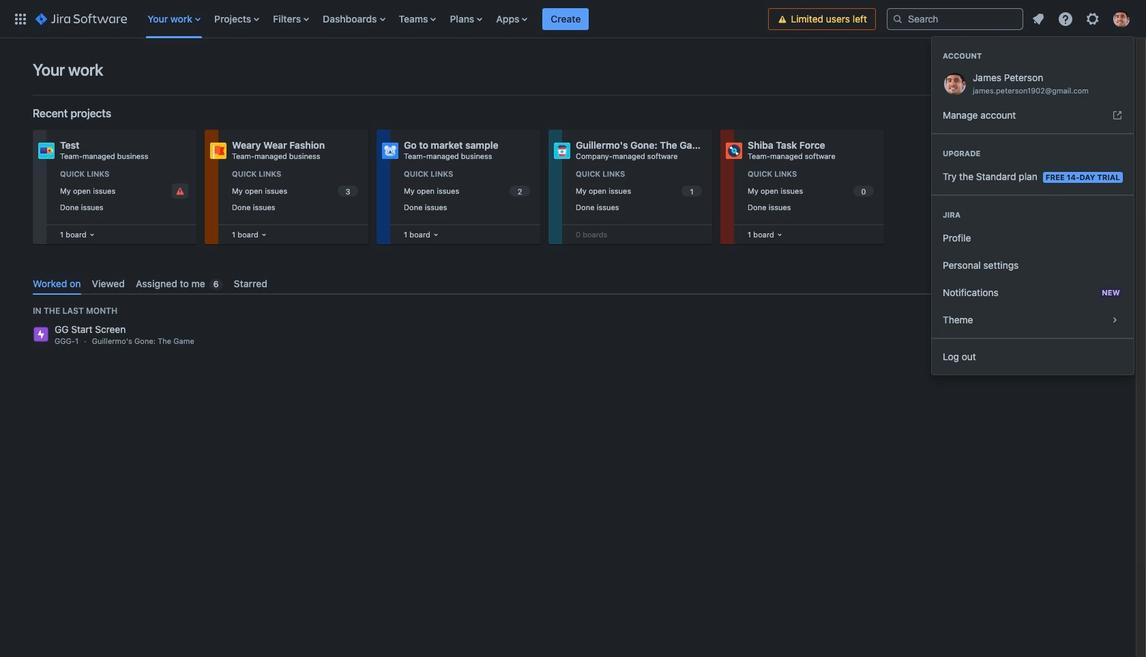 Task type: vqa. For each thing, say whether or not it's contained in the screenshot.
the topmost heading
yes



Task type: locate. For each thing, give the bounding box(es) containing it.
2 heading from the top
[[933, 148, 1135, 159]]

None search field
[[888, 8, 1024, 30]]

list
[[141, 0, 769, 38], [933, 6, 1139, 375]]

1 group from the top
[[933, 37, 1135, 133]]

Search field
[[888, 8, 1024, 30]]

heading
[[933, 51, 1135, 61], [933, 148, 1135, 159], [933, 210, 1135, 221]]

1 vertical spatial heading
[[933, 148, 1135, 159]]

2 group from the top
[[933, 133, 1135, 195]]

3 board image from the left
[[775, 229, 786, 240]]

1 heading from the top
[[933, 51, 1135, 61]]

jira software image
[[36, 11, 127, 27], [36, 11, 127, 27]]

group
[[933, 37, 1135, 133], [933, 133, 1135, 195]]

list item
[[543, 0, 589, 38]]

appswitcher icon image
[[12, 11, 29, 27]]

settings image
[[1086, 11, 1102, 27]]

2 vertical spatial heading
[[933, 210, 1135, 221]]

2 board image from the left
[[259, 229, 270, 240]]

your profile and settings image
[[1114, 11, 1131, 27]]

0 vertical spatial heading
[[933, 51, 1135, 61]]

banner
[[0, 0, 1147, 375]]

2 horizontal spatial board image
[[775, 229, 786, 240]]

1 board image from the left
[[87, 229, 97, 240]]

1 horizontal spatial board image
[[259, 229, 270, 240]]

tab list
[[27, 272, 1104, 295]]

notifications image
[[1031, 11, 1047, 27]]

board image
[[87, 229, 97, 240], [259, 229, 270, 240], [775, 229, 786, 240]]

0 horizontal spatial board image
[[87, 229, 97, 240]]



Task type: describe. For each thing, give the bounding box(es) containing it.
heading for 2nd group from the top of the page
[[933, 148, 1135, 159]]

0 horizontal spatial list
[[141, 0, 769, 38]]

board image
[[431, 229, 442, 240]]

3 heading from the top
[[933, 210, 1135, 221]]

heading for 2nd group from the bottom of the page
[[933, 51, 1135, 61]]

search image
[[893, 13, 904, 24]]

primary element
[[8, 0, 769, 38]]

1 horizontal spatial list
[[933, 6, 1139, 375]]

help image
[[1058, 11, 1075, 27]]



